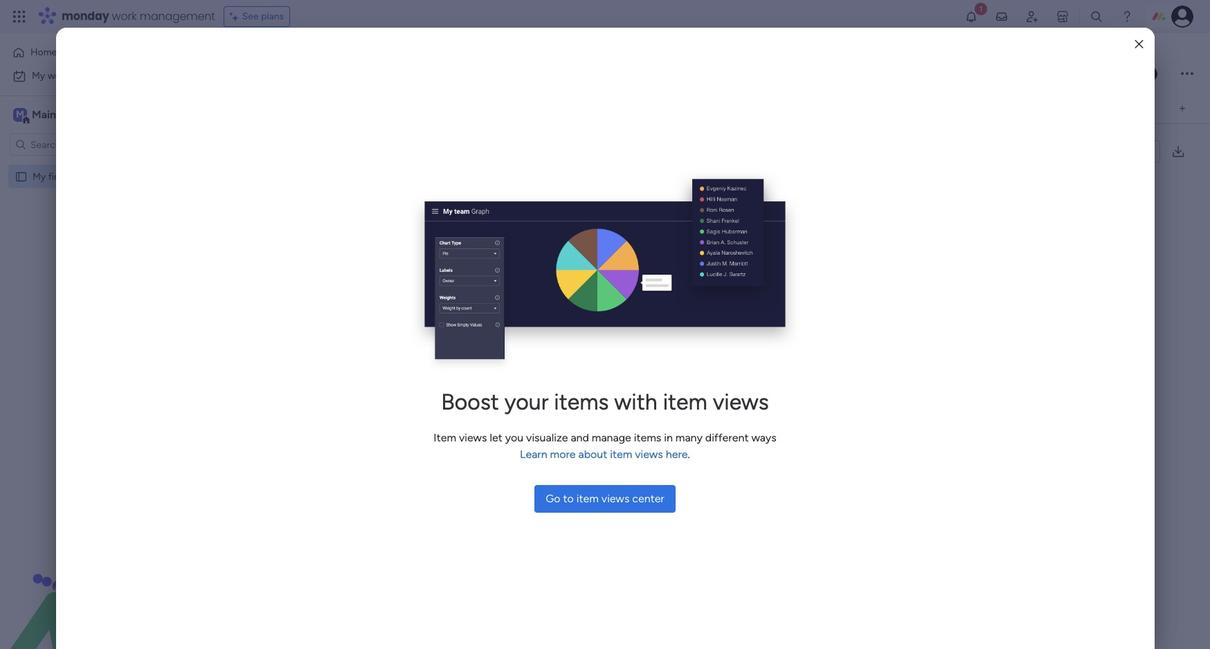 Task type: describe. For each thing, give the bounding box(es) containing it.
1 horizontal spatial 1
[[785, 170, 789, 181]]

item
[[434, 431, 456, 445]]

see plans button
[[223, 6, 290, 27]]

my work
[[32, 70, 69, 82]]

update feed image
[[995, 10, 1009, 24]]

views up different
[[713, 389, 769, 416]]

2 date from the top
[[649, 398, 669, 410]]

1 status from the top
[[541, 201, 569, 213]]

workspace selection element
[[13, 107, 116, 125]]

2 due date from the top
[[630, 398, 669, 410]]

notifications image
[[965, 10, 979, 24]]

1 button
[[395, 220, 440, 244]]

1 vertical spatial kendall parks image
[[1141, 65, 1159, 83]]

main
[[32, 108, 56, 121]]

v2 overdue deadline image
[[606, 225, 617, 239]]

help
[[1152, 615, 1177, 628]]

ways
[[752, 431, 777, 445]]

gallery
[[781, 330, 809, 342]]

board
[[68, 170, 93, 182]]

working on it
[[526, 226, 583, 238]]

2 status from the top
[[541, 398, 569, 410]]

home
[[30, 46, 57, 58]]

monday
[[62, 8, 109, 24]]

work for monday
[[112, 8, 137, 24]]

views left let
[[459, 431, 487, 445]]

2 status field from the top
[[537, 396, 572, 412]]

my first board list box
[[0, 162, 177, 375]]

of
[[809, 170, 818, 181]]

plans
[[261, 10, 284, 22]]

different
[[706, 431, 749, 445]]

and
[[571, 431, 589, 445]]

main workspace
[[32, 108, 114, 121]]

1 date from the top
[[649, 201, 669, 213]]

it
[[577, 226, 583, 238]]

files gallery button
[[745, 329, 814, 344]]

see plans
[[242, 10, 284, 22]]

go to item views center
[[546, 492, 665, 506]]

owner for status
[[459, 398, 489, 410]]

2 due date field from the top
[[626, 396, 672, 412]]

0 vertical spatial item
[[663, 389, 708, 416]]

go to item views center button
[[535, 485, 676, 513]]

with
[[614, 389, 658, 416]]

my work option
[[8, 65, 168, 87]]

help image
[[1120, 10, 1134, 24]]

owner for due date
[[459, 201, 489, 213]]

1 due date from the top
[[630, 201, 669, 213]]

workspace
[[59, 108, 114, 121]]

your
[[505, 389, 549, 416]]

done
[[543, 251, 566, 262]]

learn more about item views here link
[[520, 448, 688, 461]]

see
[[242, 10, 259, 22]]

let
[[490, 431, 503, 445]]

my for my first board
[[33, 170, 46, 182]]

0 horizontal spatial items
[[554, 389, 609, 416]]

workspace image
[[13, 107, 27, 123]]

1 image
[[975, 1, 988, 16]]

here
[[666, 448, 688, 461]]

lottie animation element
[[0, 510, 177, 650]]

working
[[526, 226, 561, 238]]

files
[[759, 330, 778, 342]]

help button
[[1140, 610, 1188, 633]]

file
[[827, 170, 840, 181]]

.
[[688, 448, 690, 461]]

2 horizontal spatial 1
[[820, 170, 824, 181]]

visualize
[[526, 431, 568, 445]]

public board image
[[15, 170, 28, 183]]

showing
[[745, 170, 783, 181]]

home option
[[8, 42, 168, 64]]

7
[[656, 251, 660, 262]]

1 due from the top
[[630, 201, 647, 213]]



Task type: vqa. For each thing, say whether or not it's contained in the screenshot.
Home
yes



Task type: locate. For each thing, give the bounding box(es) containing it.
date
[[649, 201, 669, 213], [649, 398, 669, 410]]

mar left 7
[[638, 251, 653, 262]]

management
[[140, 8, 215, 24]]

1 vertical spatial work
[[48, 70, 69, 82]]

work down home
[[48, 70, 69, 82]]

item right 'to'
[[577, 492, 599, 506]]

1 horizontal spatial kendall parks image
[[1172, 6, 1194, 28]]

select product image
[[12, 10, 26, 24]]

more
[[550, 448, 576, 461]]

0 vertical spatial work
[[112, 8, 137, 24]]

monday marketplace image
[[1056, 10, 1070, 24]]

home link
[[8, 42, 168, 64]]

work inside 'option'
[[48, 70, 69, 82]]

0 vertical spatial mar
[[638, 251, 653, 262]]

kendall parks image down the dapulse x slim icon
[[1141, 65, 1159, 83]]

download image
[[1172, 144, 1186, 158]]

mar 7
[[638, 251, 660, 262]]

in
[[664, 431, 673, 445]]

go
[[546, 492, 561, 506]]

my left first
[[33, 170, 46, 182]]

on
[[564, 226, 575, 238]]

due right column information image at the top left of page
[[630, 201, 647, 213]]

many
[[676, 431, 703, 445]]

0 vertical spatial items
[[554, 389, 609, 416]]

column information image for due date
[[582, 399, 594, 410]]

work for my
[[48, 70, 69, 82]]

0 vertical spatial due date field
[[626, 200, 672, 215]]

1 vertical spatial status field
[[537, 396, 572, 412]]

status
[[541, 201, 569, 213], [541, 398, 569, 410]]

1 inside 1 button
[[421, 231, 424, 239]]

views left here
[[635, 448, 663, 461]]

option
[[0, 164, 177, 167]]

1 vertical spatial status
[[541, 398, 569, 410]]

due date field up mar 7 on the right top
[[626, 200, 672, 215]]

1 horizontal spatial items
[[634, 431, 662, 445]]

1 vertical spatial items
[[634, 431, 662, 445]]

Search in workspace field
[[29, 137, 116, 153]]

column information image
[[679, 202, 690, 213], [582, 399, 594, 410], [679, 399, 690, 410]]

Status field
[[537, 200, 572, 215], [537, 396, 572, 412]]

item inside item views let you visualize and manage items in many different ways learn more about item views here .
[[610, 448, 633, 461]]

item down manage
[[610, 448, 633, 461]]

work right monday
[[112, 8, 137, 24]]

add view image
[[1180, 104, 1186, 114]]

1 due date field from the top
[[626, 200, 672, 215]]

my inside 'my work' 'option'
[[32, 70, 45, 82]]

invite members image
[[1026, 10, 1039, 24]]

kendall parks image
[[1172, 6, 1194, 28], [1141, 65, 1159, 83]]

my inside 'my first board' 'list box'
[[33, 170, 46, 182]]

status up visualize
[[541, 398, 569, 410]]

due
[[630, 201, 647, 213], [630, 398, 647, 410]]

boost
[[441, 389, 499, 416]]

showing 1 out of 1 file
[[745, 170, 840, 181]]

2 due from the top
[[630, 398, 647, 410]]

0 vertical spatial kendall parks image
[[1172, 6, 1194, 28]]

mar 8
[[638, 276, 661, 287]]

8
[[655, 276, 661, 287]]

mar
[[638, 251, 653, 262], [638, 276, 653, 287]]

boost your items with item views
[[441, 389, 769, 416]]

lottie animation image
[[0, 510, 177, 650]]

0 vertical spatial due date
[[630, 201, 669, 213]]

2 owner field from the top
[[456, 396, 492, 412]]

status up working on it
[[541, 201, 569, 213]]

search everything image
[[1090, 10, 1104, 24]]

item
[[663, 389, 708, 416], [610, 448, 633, 461], [577, 492, 599, 506]]

dapulse x slim image
[[1135, 39, 1144, 50]]

0 horizontal spatial 1
[[421, 231, 424, 239]]

my work link
[[8, 65, 168, 87]]

0 vertical spatial due
[[630, 201, 647, 213]]

2 vertical spatial item
[[577, 492, 599, 506]]

mar left the "8"
[[638, 276, 653, 287]]

date up the in
[[649, 398, 669, 410]]

Search for files search field
[[822, 140, 952, 163]]

you
[[505, 431, 524, 445]]

0 vertical spatial owner
[[459, 201, 489, 213]]

1 vertical spatial item
[[610, 448, 633, 461]]

m
[[16, 109, 24, 120]]

1 status field from the top
[[537, 200, 572, 215]]

1 vertical spatial due date
[[630, 398, 669, 410]]

1 owner from the top
[[459, 201, 489, 213]]

first
[[48, 170, 66, 182]]

out
[[792, 170, 806, 181]]

2 horizontal spatial item
[[663, 389, 708, 416]]

my down home
[[32, 70, 45, 82]]

kendall parks image right the help icon
[[1172, 6, 1194, 28]]

0 horizontal spatial kendall parks image
[[1141, 65, 1159, 83]]

manage
[[592, 431, 631, 445]]

column information image
[[582, 202, 594, 213]]

to
[[563, 492, 574, 506]]

items left the in
[[634, 431, 662, 445]]

item up many
[[663, 389, 708, 416]]

due date
[[630, 201, 669, 213], [630, 398, 669, 410]]

about
[[579, 448, 608, 461]]

0 vertical spatial date
[[649, 201, 669, 213]]

1 vertical spatial owner
[[459, 398, 489, 410]]

1 vertical spatial due date field
[[626, 396, 672, 412]]

status field up working on it
[[537, 200, 572, 215]]

due date field up the in
[[626, 396, 672, 412]]

0 horizontal spatial work
[[48, 70, 69, 82]]

Owner field
[[456, 200, 492, 215], [456, 396, 492, 412]]

views
[[713, 389, 769, 416], [459, 431, 487, 445], [635, 448, 663, 461], [602, 492, 630, 506]]

1 horizontal spatial item
[[610, 448, 633, 461]]

my first board
[[33, 170, 93, 182]]

0 vertical spatial status field
[[537, 200, 572, 215]]

1 owner field from the top
[[456, 200, 492, 215]]

owner field for due date
[[456, 396, 492, 412]]

mar for mar 7
[[638, 251, 653, 262]]

1 vertical spatial due
[[630, 398, 647, 410]]

1 horizontal spatial work
[[112, 8, 137, 24]]

due date up mar 7 on the right top
[[630, 201, 669, 213]]

date up 7
[[649, 201, 669, 213]]

monday work management
[[62, 8, 215, 24]]

center
[[632, 492, 665, 506]]

stuck
[[542, 276, 567, 287]]

views left center
[[602, 492, 630, 506]]

Due date field
[[626, 200, 672, 215], [626, 396, 672, 412]]

file.png
[[748, 312, 780, 324]]

work
[[112, 8, 137, 24], [48, 70, 69, 82]]

items inside item views let you visualize and manage items in many different ways learn more about item views here .
[[634, 431, 662, 445]]

items
[[554, 389, 609, 416], [634, 431, 662, 445]]

0 horizontal spatial item
[[577, 492, 599, 506]]

column information image for status
[[679, 202, 690, 213]]

due up manage
[[630, 398, 647, 410]]

1 vertical spatial my
[[33, 170, 46, 182]]

my
[[32, 70, 45, 82], [33, 170, 46, 182]]

0 vertical spatial status
[[541, 201, 569, 213]]

learn
[[520, 448, 548, 461]]

my for my work
[[32, 70, 45, 82]]

1 vertical spatial mar
[[638, 276, 653, 287]]

files gallery
[[759, 330, 809, 342]]

items up and
[[554, 389, 609, 416]]

views inside button
[[602, 492, 630, 506]]

2 owner from the top
[[459, 398, 489, 410]]

0 vertical spatial my
[[32, 70, 45, 82]]

1 vertical spatial owner field
[[456, 396, 492, 412]]

item inside button
[[577, 492, 599, 506]]

mar for mar 8
[[638, 276, 653, 287]]

1 vertical spatial date
[[649, 398, 669, 410]]

due date up the in
[[630, 398, 669, 410]]

v2 done deadline image
[[606, 250, 617, 263]]

1
[[785, 170, 789, 181], [820, 170, 824, 181], [421, 231, 424, 239]]

item views let you visualize and manage items in many different ways learn more about item views here .
[[434, 431, 777, 461]]

v1
[[783, 281, 794, 293]]

owner
[[459, 201, 489, 213], [459, 398, 489, 410]]

0 vertical spatial owner field
[[456, 200, 492, 215]]

status field up visualize
[[537, 396, 572, 412]]

owner field for status
[[456, 200, 492, 215]]



